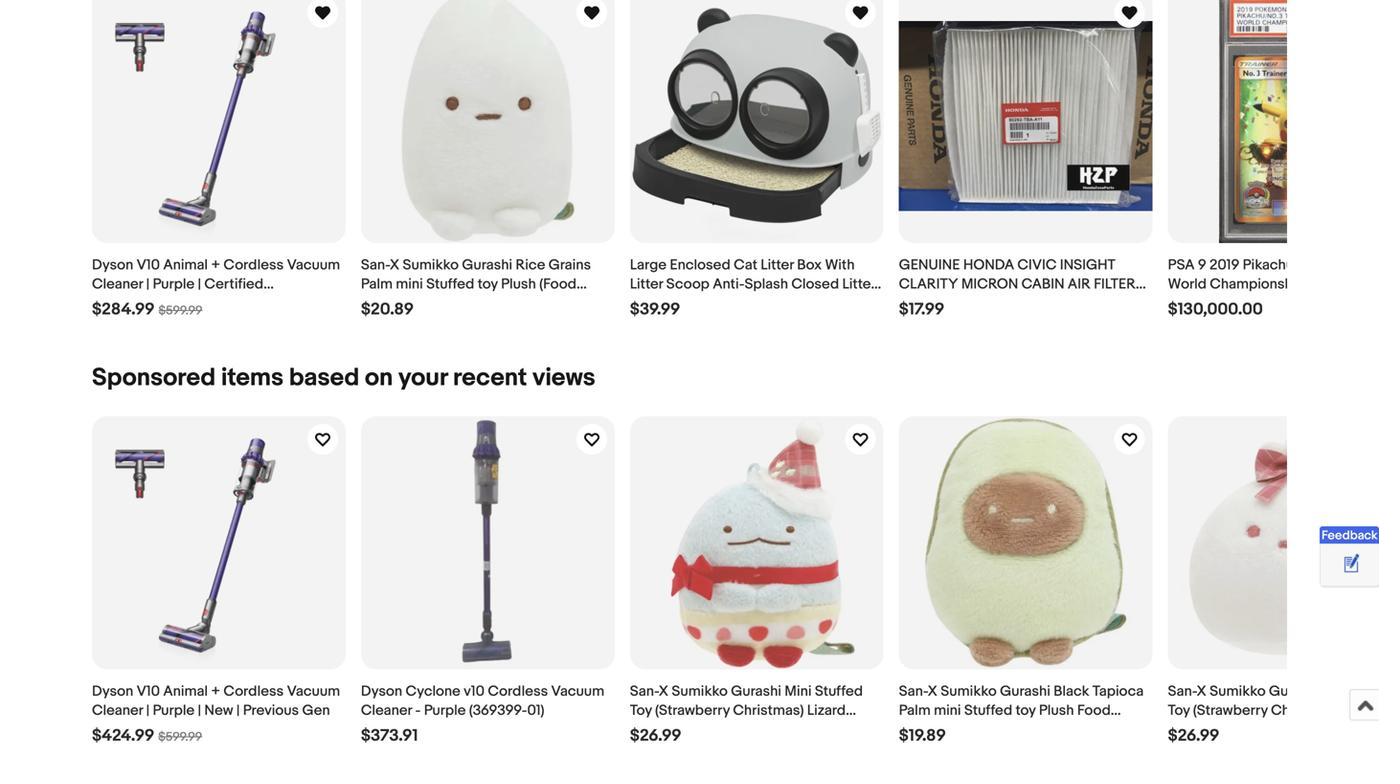 Task type: describe. For each thing, give the bounding box(es) containing it.
dyson for $373.91
[[361, 684, 402, 701]]

cat
[[734, 257, 758, 274]]

| up previous price $599.99 text box
[[198, 276, 201, 293]]

new inside san-x sumikko gurashi black tapioca palm mini stuffed toy plush food kingdom new
[[961, 722, 990, 739]]

genuine honda civic insight clarity micron cabin air filter 80292-tba-a11
[[899, 257, 1136, 312]]

mini for $19.89
[[934, 703, 961, 720]]

cordless for dyson v10 animal + cordless vacuum cleaner | purple | new | previous gen $424.99 $599.99
[[224, 684, 284, 701]]

san- for san-x sumikko gurashi mini stuffed toy (strawberry christmas) lizard plush new
[[630, 684, 659, 701]]

cleaner for dyson v10 animal + cordless vacuum cleaner | purple | new | previous gen $424.99 $599.99
[[92, 703, 143, 720]]

$130,000.00
[[1168, 300, 1263, 320]]

$20.89 text field
[[361, 300, 414, 320]]

micron
[[962, 276, 1019, 293]]

cordless for dyson v10 animal + cordless vacuum cleaner | purple | certified refurbished
[[224, 257, 284, 274]]

sponsored items based on your recent views
[[92, 363, 596, 393]]

previous price $599.99 text field
[[159, 303, 203, 318]]

pikachu
[[1243, 257, 1294, 274]]

2 horizontal spatial litter
[[843, 276, 876, 293]]

$26.99 text field
[[630, 727, 682, 747]]

kingdom
[[899, 722, 958, 739]]

tba-
[[945, 295, 976, 312]]

sumikko for san-x sumikko gurashi black tapioca palm mini stuffed toy plush food kingdom new
[[941, 684, 997, 701]]

plush for $19.89
[[1039, 703, 1074, 720]]

palm for $19.89
[[899, 703, 931, 720]]

san- for san-x sumikko gurashi mini stuf
[[1168, 684, 1197, 701]]

1 horizontal spatial litter
[[761, 257, 794, 274]]

christmas)
[[733, 703, 804, 720]]

purple inside dyson cyclone v10 cordless vacuum cleaner - purple (369399-01) $373.91
[[424, 703, 466, 720]]

| up $424.99
[[146, 703, 150, 720]]

(strawberry
[[655, 703, 730, 720]]

purple for dyson v10 animal + cordless vacuum cleaner | purple | new | previous gen $424.99 $599.99
[[153, 703, 195, 720]]

cleaner inside dyson cyclone v10 cordless vacuum cleaner - purple (369399-01) $373.91
[[361, 703, 412, 720]]

dyson for new
[[92, 684, 133, 701]]

a11
[[976, 295, 995, 312]]

filter
[[1094, 276, 1136, 293]]

closed
[[792, 276, 839, 293]]

boxes
[[630, 295, 670, 312]]

$130,000.00 text field
[[1168, 300, 1263, 320]]

stuffed for $19.89
[[965, 703, 1013, 720]]

gurashi for food
[[1000, 684, 1051, 701]]

$284.99 text field
[[92, 300, 155, 320]]

grains
[[549, 257, 591, 274]]

vacuum for dyson v10 animal + cordless vacuum cleaner | purple | new | previous gen $424.99 $599.99
[[287, 684, 340, 701]]

splash
[[745, 276, 788, 293]]

x for san-x sumikko gurashi rice grains palm mini stuffed toy plush (food kingdom) new
[[390, 257, 400, 274]]

items
[[221, 363, 284, 393]]

v10
[[464, 684, 485, 701]]

$17.99
[[899, 300, 945, 320]]

gurashi inside san-x sumikko gurashi mini stuf
[[1269, 684, 1320, 701]]

plush for $26.99
[[630, 722, 665, 739]]

psa 9 2019 pikachu number 3 tra
[[1168, 257, 1379, 312]]

genuine
[[899, 257, 960, 274]]

stuffed for $20.89
[[426, 276, 475, 293]]

food
[[1078, 703, 1111, 720]]

psa
[[1168, 257, 1195, 274]]

vacuum inside dyson cyclone v10 cordless vacuum cleaner - purple (369399-01) $373.91
[[551, 684, 605, 701]]

x for san-x sumikko gurashi black tapioca palm mini stuffed toy plush food kingdom new
[[928, 684, 938, 701]]

san- for san-x sumikko gurashi rice grains palm mini stuffed toy plush (food kingdom) new
[[361, 257, 390, 274]]

v10 for dyson v10 animal + cordless vacuum cleaner | purple | new | previous gen $424.99 $599.99
[[137, 684, 160, 701]]

clarity
[[899, 276, 958, 293]]

(369399-
[[469, 703, 527, 720]]

new inside san-x sumikko gurashi rice grains palm mini stuffed toy plush (food kingdom) new
[[427, 295, 456, 312]]

animal for dyson v10 animal + cordless vacuum cleaner | purple | certified refurbished
[[163, 257, 208, 274]]

$373.91 text field
[[361, 727, 418, 747]]

$599.99 inside $284.99 $599.99
[[159, 303, 203, 318]]

insight
[[1060, 257, 1115, 274]]

+ for dyson v10 animal + cordless vacuum cleaner | purple | certified refurbished
[[211, 257, 220, 274]]

toy
[[630, 703, 652, 720]]

mini for stuf
[[1323, 684, 1350, 701]]

cabin
[[1022, 276, 1065, 293]]

sumikko for san-x sumikko gurashi mini stuf
[[1210, 684, 1266, 701]]

san- for san-x sumikko gurashi black tapioca palm mini stuffed toy plush food kingdom new
[[899, 684, 928, 701]]

gen
[[302, 703, 330, 720]]



Task type: vqa. For each thing, say whether or not it's contained in the screenshot.
the leftmost Litter
yes



Task type: locate. For each thing, give the bounding box(es) containing it.
$284.99 $599.99
[[92, 300, 203, 320]]

v10
[[137, 257, 160, 274], [137, 684, 160, 701]]

$39.99
[[630, 300, 680, 320]]

cleaner inside dyson v10 animal + cordless vacuum cleaner | purple | new | previous gen $424.99 $599.99
[[92, 703, 143, 720]]

sponsored
[[92, 363, 216, 393]]

0 horizontal spatial litter
[[630, 276, 663, 293]]

sumikko up kingdom)
[[403, 257, 459, 274]]

1 vertical spatial toy
[[1016, 703, 1036, 720]]

mini for stuffed
[[785, 684, 812, 701]]

x inside san-x sumikko gurashi black tapioca palm mini stuffed toy plush food kingdom new
[[928, 684, 938, 701]]

sumikko inside san-x sumikko gurashi mini stuf
[[1210, 684, 1266, 701]]

cordless inside dyson v10 animal + cordless vacuum cleaner | purple | new | previous gen $424.99 $599.99
[[224, 684, 284, 701]]

previous
[[243, 703, 299, 720]]

+ inside dyson v10 animal + cordless vacuum cleaner | purple | new | previous gen $424.99 $599.99
[[211, 684, 220, 701]]

san- up $26.99 text field
[[1168, 684, 1197, 701]]

cordless
[[224, 257, 284, 274], [224, 684, 284, 701], [488, 684, 548, 701]]

animal for dyson v10 animal + cordless vacuum cleaner | purple | new | previous gen $424.99 $599.99
[[163, 684, 208, 701]]

x
[[390, 257, 400, 274], [659, 684, 669, 701], [928, 684, 938, 701], [1197, 684, 1207, 701]]

$424.99
[[92, 727, 154, 747]]

1 horizontal spatial mini
[[934, 703, 961, 720]]

box
[[797, 257, 822, 274]]

+ inside dyson v10 animal + cordless vacuum cleaner | purple | certified refurbished
[[211, 257, 220, 274]]

number
[[1297, 257, 1350, 274]]

0 vertical spatial stuffed
[[426, 276, 475, 293]]

on
[[365, 363, 393, 393]]

dyson v10 animal + cordless vacuum cleaner | purple | new | previous gen $424.99 $599.99
[[92, 684, 340, 747]]

plush inside san-x sumikko gurashi black tapioca palm mini stuffed toy plush food kingdom new
[[1039, 703, 1074, 720]]

$599.99 inside dyson v10 animal + cordless vacuum cleaner | purple | new | previous gen $424.99 $599.99
[[158, 731, 202, 745]]

$39.99 text field
[[630, 300, 680, 320]]

plush for $20.89
[[501, 276, 536, 293]]

purple up $599.99 text field at left bottom
[[153, 703, 195, 720]]

plush down "rice"
[[501, 276, 536, 293]]

x inside san-x sumikko gurashi rice grains palm mini stuffed toy plush (food kingdom) new
[[390, 257, 400, 274]]

+ for dyson v10 animal + cordless vacuum cleaner | purple | new | previous gen $424.99 $599.99
[[211, 684, 220, 701]]

x up (strawberry
[[659, 684, 669, 701]]

0 horizontal spatial $26.99
[[630, 727, 682, 747]]

purple inside dyson v10 animal + cordless vacuum cleaner | purple | new | previous gen $424.99 $599.99
[[153, 703, 195, 720]]

animal inside dyson v10 animal + cordless vacuum cleaner | purple | new | previous gen $424.99 $599.99
[[163, 684, 208, 701]]

dyson for certified
[[92, 257, 133, 274]]

purple
[[153, 276, 195, 293], [153, 703, 195, 720], [424, 703, 466, 720]]

stuffed inside san-x sumikko gurashi black tapioca palm mini stuffed toy plush food kingdom new
[[965, 703, 1013, 720]]

2 vertical spatial plush
[[630, 722, 665, 739]]

palm inside san-x sumikko gurashi rice grains palm mini stuffed toy plush (food kingdom) new
[[361, 276, 393, 293]]

tapioca
[[1093, 684, 1144, 701]]

tra
[[1364, 257, 1379, 274]]

dyson up $373.91
[[361, 684, 402, 701]]

animal up $599.99 text field at left bottom
[[163, 684, 208, 701]]

1 animal from the top
[[163, 257, 208, 274]]

cleaner
[[92, 276, 143, 293], [92, 703, 143, 720], [361, 703, 412, 720]]

san-x sumikko gurashi black tapioca palm mini stuffed toy plush food kingdom new
[[899, 684, 1144, 739]]

2 + from the top
[[211, 684, 220, 701]]

v10 inside dyson v10 animal + cordless vacuum cleaner | purple | certified refurbished
[[137, 257, 160, 274]]

san-x sumikko gurashi rice grains palm mini stuffed toy plush (food kingdom) new
[[361, 257, 591, 312]]

1 $26.99 from the left
[[630, 727, 682, 747]]

dyson inside dyson v10 animal + cordless vacuum cleaner | purple | certified refurbished
[[92, 257, 133, 274]]

new inside san-x sumikko gurashi mini stuffed toy (strawberry christmas) lizard plush new
[[668, 722, 697, 739]]

0 horizontal spatial mini
[[785, 684, 812, 701]]

cordless up previous
[[224, 684, 284, 701]]

previous price $599.99 text field
[[158, 731, 202, 745]]

gurashi for (food
[[462, 257, 513, 274]]

2 $26.99 from the left
[[1168, 727, 1220, 747]]

toy left food on the bottom right of the page
[[1016, 703, 1036, 720]]

| up $599.99 text field at left bottom
[[198, 703, 201, 720]]

1 vertical spatial +
[[211, 684, 220, 701]]

sumikko up $26.99 text field
[[1210, 684, 1266, 701]]

$19.89 text field
[[899, 727, 946, 747]]

1 horizontal spatial stuffed
[[815, 684, 863, 701]]

litter
[[761, 257, 794, 274], [630, 276, 663, 293], [843, 276, 876, 293]]

1 horizontal spatial plush
[[630, 722, 665, 739]]

sumikko
[[403, 257, 459, 274], [672, 684, 728, 701], [941, 684, 997, 701], [1210, 684, 1266, 701]]

cleaner up refurbished
[[92, 276, 143, 293]]

1 vertical spatial $599.99
[[158, 731, 202, 745]]

1 + from the top
[[211, 257, 220, 274]]

0 horizontal spatial toy
[[478, 276, 498, 293]]

lizard
[[807, 703, 846, 720]]

0 horizontal spatial stuffed
[[426, 276, 475, 293]]

plush down black
[[1039, 703, 1074, 720]]

1 horizontal spatial mini
[[1323, 684, 1350, 701]]

enclosed
[[670, 257, 731, 274]]

san- inside san-x sumikko gurashi mini stuffed toy (strawberry christmas) lizard plush new
[[630, 684, 659, 701]]

mini inside san-x sumikko gurashi black tapioca palm mini stuffed toy plush food kingdom new
[[934, 703, 961, 720]]

san- up toy
[[630, 684, 659, 701]]

refurbished
[[92, 295, 172, 312]]

| up refurbished
[[146, 276, 150, 293]]

mini left stuf
[[1323, 684, 1350, 701]]

sumikko up (strawberry
[[672, 684, 728, 701]]

new left previous
[[204, 703, 233, 720]]

dyson
[[92, 257, 133, 274], [92, 684, 133, 701], [361, 684, 402, 701]]

v10 up refurbished
[[137, 257, 160, 274]]

2 animal from the top
[[163, 684, 208, 701]]

honda
[[964, 257, 1015, 274]]

purple down the cyclone
[[424, 703, 466, 720]]

feedback
[[1322, 529, 1378, 544]]

animal up previous price $599.99 text box
[[163, 257, 208, 274]]

vacuum
[[287, 257, 340, 274], [287, 684, 340, 701], [551, 684, 605, 701]]

plush down toy
[[630, 722, 665, 739]]

0 horizontal spatial palm
[[361, 276, 393, 293]]

gurashi for new
[[731, 684, 782, 701]]

toy
[[478, 276, 498, 293], [1016, 703, 1036, 720]]

3
[[1353, 257, 1361, 274]]

$599.99
[[159, 303, 203, 318], [158, 731, 202, 745]]

cordless up 01)
[[488, 684, 548, 701]]

2 horizontal spatial plush
[[1039, 703, 1074, 720]]

$26.99
[[630, 727, 682, 747], [1168, 727, 1220, 747]]

1 vertical spatial mini
[[934, 703, 961, 720]]

sumikko inside san-x sumikko gurashi mini stuffed toy (strawberry christmas) lizard plush new
[[672, 684, 728, 701]]

sumikko inside san-x sumikko gurashi rice grains palm mini stuffed toy plush (food kingdom) new
[[403, 257, 459, 274]]

stuf
[[1353, 684, 1379, 701]]

mini
[[785, 684, 812, 701], [1323, 684, 1350, 701]]

$373.91
[[361, 727, 418, 747]]

toy inside san-x sumikko gurashi black tapioca palm mini stuffed toy plush food kingdom new
[[1016, 703, 1036, 720]]

recent
[[453, 363, 527, 393]]

palm up kingdom)
[[361, 276, 393, 293]]

cleaner for dyson v10 animal + cordless vacuum cleaner | purple | certified refurbished
[[92, 276, 143, 293]]

mini up lizard
[[785, 684, 812, 701]]

gurashi left stuf
[[1269, 684, 1320, 701]]

new inside dyson v10 animal + cordless vacuum cleaner | purple | new | previous gen $424.99 $599.99
[[204, 703, 233, 720]]

mini up kingdom)
[[396, 276, 423, 293]]

$26.99 text field
[[1168, 727, 1220, 747]]

1 vertical spatial stuffed
[[815, 684, 863, 701]]

san- inside san-x sumikko gurashi black tapioca palm mini stuffed toy plush food kingdom new
[[899, 684, 928, 701]]

1 vertical spatial plush
[[1039, 703, 1074, 720]]

cordless up certified at top
[[224, 257, 284, 274]]

sumikko for san-x sumikko gurashi mini stuffed toy (strawberry christmas) lizard plush new
[[672, 684, 728, 701]]

1 vertical spatial animal
[[163, 684, 208, 701]]

0 vertical spatial v10
[[137, 257, 160, 274]]

gurashi left "rice"
[[462, 257, 513, 274]]

stuffed inside san-x sumikko gurashi rice grains palm mini stuffed toy plush (food kingdom) new
[[426, 276, 475, 293]]

x inside san-x sumikko gurashi mini stuffed toy (strawberry christmas) lizard plush new
[[659, 684, 669, 701]]

large enclosed cat litter box with litter scoop anti-splash closed litter boxes
[[630, 257, 876, 312]]

dyson up $424.99
[[92, 684, 133, 701]]

$424.99 text field
[[92, 727, 154, 747]]

palm up kingdom
[[899, 703, 931, 720]]

rice
[[516, 257, 545, 274]]

with
[[825, 257, 855, 274]]

litter down large
[[630, 276, 663, 293]]

cleaner inside dyson v10 animal + cordless vacuum cleaner | purple | certified refurbished
[[92, 276, 143, 293]]

litter up splash
[[761, 257, 794, 274]]

$284.99
[[92, 300, 155, 320]]

cyclone
[[406, 684, 461, 701]]

new
[[427, 295, 456, 312], [204, 703, 233, 720], [668, 722, 697, 739], [961, 722, 990, 739]]

1 horizontal spatial $26.99
[[1168, 727, 1220, 747]]

mini inside san-x sumikko gurashi rice grains palm mini stuffed toy plush (food kingdom) new
[[396, 276, 423, 293]]

v10 up $424.99
[[137, 684, 160, 701]]

kingdom)
[[361, 295, 424, 312]]

0 horizontal spatial mini
[[396, 276, 423, 293]]

toy for $20.89
[[478, 276, 498, 293]]

vacuum inside dyson v10 animal + cordless vacuum cleaner | purple | certified refurbished
[[287, 257, 340, 274]]

san-x sumikko gurashi mini stuffed toy (strawberry christmas) lizard plush new
[[630, 684, 863, 739]]

0 horizontal spatial plush
[[501, 276, 536, 293]]

$19.89
[[899, 727, 946, 747]]

san-x sumikko gurashi mini stuf
[[1168, 684, 1379, 739]]

mini up kingdom
[[934, 703, 961, 720]]

1 vertical spatial palm
[[899, 703, 931, 720]]

gurashi
[[462, 257, 513, 274], [731, 684, 782, 701], [1000, 684, 1051, 701], [1269, 684, 1320, 701]]

cordless inside dyson v10 animal + cordless vacuum cleaner | purple | certified refurbished
[[224, 257, 284, 274]]

purple inside dyson v10 animal + cordless vacuum cleaner | purple | certified refurbished
[[153, 276, 195, 293]]

animal
[[163, 257, 208, 274], [163, 684, 208, 701]]

x up $26.99 text field
[[1197, 684, 1207, 701]]

$599.99 right $424.99
[[158, 731, 202, 745]]

plush
[[501, 276, 536, 293], [1039, 703, 1074, 720], [630, 722, 665, 739]]

sumikko for san-x sumikko gurashi rice grains palm mini stuffed toy plush (food kingdom) new
[[403, 257, 459, 274]]

80292-
[[899, 295, 945, 312]]

certified
[[204, 276, 264, 293]]

vacuum for dyson v10 animal + cordless vacuum cleaner | purple | certified refurbished
[[287, 257, 340, 274]]

scoop
[[666, 276, 710, 293]]

$20.89
[[361, 300, 414, 320]]

x for san-x sumikko gurashi mini stuf
[[1197, 684, 1207, 701]]

cordless inside dyson cyclone v10 cordless vacuum cleaner - purple (369399-01) $373.91
[[488, 684, 548, 701]]

1 horizontal spatial palm
[[899, 703, 931, 720]]

+
[[211, 257, 220, 274], [211, 684, 220, 701]]

gurashi inside san-x sumikko gurashi black tapioca palm mini stuffed toy plush food kingdom new
[[1000, 684, 1051, 701]]

|
[[146, 276, 150, 293], [198, 276, 201, 293], [146, 703, 150, 720], [198, 703, 201, 720], [237, 703, 240, 720]]

anti-
[[713, 276, 745, 293]]

dyson up refurbished
[[92, 257, 133, 274]]

san- inside san-x sumikko gurashi mini stuf
[[1168, 684, 1197, 701]]

2 v10 from the top
[[137, 684, 160, 701]]

9
[[1198, 257, 1207, 274]]

dyson v10 animal + cordless vacuum cleaner | purple | certified refurbished
[[92, 257, 340, 312]]

san- inside san-x sumikko gurashi rice grains palm mini stuffed toy plush (food kingdom) new
[[361, 257, 390, 274]]

new right kingdom
[[961, 722, 990, 739]]

2 horizontal spatial stuffed
[[965, 703, 1013, 720]]

san-
[[361, 257, 390, 274], [630, 684, 659, 701], [899, 684, 928, 701], [1168, 684, 1197, 701]]

sumikko up kingdom
[[941, 684, 997, 701]]

air
[[1068, 276, 1091, 293]]

civic
[[1018, 257, 1057, 274]]

01)
[[527, 703, 545, 720]]

1 v10 from the top
[[137, 257, 160, 274]]

1 vertical spatial v10
[[137, 684, 160, 701]]

mini inside san-x sumikko gurashi mini stuffed toy (strawberry christmas) lizard plush new
[[785, 684, 812, 701]]

x inside san-x sumikko gurashi mini stuf
[[1197, 684, 1207, 701]]

views
[[533, 363, 596, 393]]

0 vertical spatial animal
[[163, 257, 208, 274]]

$17.99 text field
[[899, 300, 945, 320]]

purple for dyson v10 animal + cordless vacuum cleaner | purple | certified refurbished
[[153, 276, 195, 293]]

dyson inside dyson cyclone v10 cordless vacuum cleaner - purple (369399-01) $373.91
[[361, 684, 402, 701]]

0 vertical spatial +
[[211, 257, 220, 274]]

v10 for dyson v10 animal + cordless vacuum cleaner | purple | certified refurbished
[[137, 257, 160, 274]]

(food
[[539, 276, 577, 293]]

palm for $20.89
[[361, 276, 393, 293]]

$26.99 for san-x sumikko gurashi mini stuffed toy (strawberry christmas) lizard plush new
[[630, 727, 682, 747]]

toy left the (food at left
[[478, 276, 498, 293]]

large
[[630, 257, 667, 274]]

1 mini from the left
[[785, 684, 812, 701]]

x up kingdom)
[[390, 257, 400, 274]]

san- up kingdom)
[[361, 257, 390, 274]]

0 vertical spatial mini
[[396, 276, 423, 293]]

stuffed inside san-x sumikko gurashi mini stuffed toy (strawberry christmas) lizard plush new
[[815, 684, 863, 701]]

palm inside san-x sumikko gurashi black tapioca palm mini stuffed toy plush food kingdom new
[[899, 703, 931, 720]]

gurashi left black
[[1000, 684, 1051, 701]]

new down (strawberry
[[668, 722, 697, 739]]

black
[[1054, 684, 1090, 701]]

x for san-x sumikko gurashi mini stuffed toy (strawberry christmas) lizard plush new
[[659, 684, 669, 701]]

your
[[399, 363, 448, 393]]

0 vertical spatial toy
[[478, 276, 498, 293]]

$26.99 for san-x sumikko gurashi mini stuf
[[1168, 727, 1220, 747]]

toy inside san-x sumikko gurashi rice grains palm mini stuffed toy plush (food kingdom) new
[[478, 276, 498, 293]]

0 vertical spatial palm
[[361, 276, 393, 293]]

dyson cyclone v10 cordless vacuum cleaner - purple (369399-01) $373.91
[[361, 684, 605, 747]]

cleaner up $373.91 text box
[[361, 703, 412, 720]]

based
[[289, 363, 360, 393]]

2 $599.99 from the top
[[158, 731, 202, 745]]

new right kingdom)
[[427, 295, 456, 312]]

0 vertical spatial $599.99
[[159, 303, 203, 318]]

plush inside san-x sumikko gurashi mini stuffed toy (strawberry christmas) lizard plush new
[[630, 722, 665, 739]]

litter down with
[[843, 276, 876, 293]]

gurashi inside san-x sumikko gurashi rice grains palm mini stuffed toy plush (food kingdom) new
[[462, 257, 513, 274]]

| left previous
[[237, 703, 240, 720]]

purple up previous price $599.99 text box
[[153, 276, 195, 293]]

animal inside dyson v10 animal + cordless vacuum cleaner | purple | certified refurbished
[[163, 257, 208, 274]]

$599.99 right $284.99 text field
[[159, 303, 203, 318]]

0 vertical spatial plush
[[501, 276, 536, 293]]

plush inside san-x sumikko gurashi rice grains palm mini stuffed toy plush (food kingdom) new
[[501, 276, 536, 293]]

mini
[[396, 276, 423, 293], [934, 703, 961, 720]]

1 horizontal spatial toy
[[1016, 703, 1036, 720]]

gurashi up christmas)
[[731, 684, 782, 701]]

vacuum inside dyson v10 animal + cordless vacuum cleaner | purple | new | previous gen $424.99 $599.99
[[287, 684, 340, 701]]

mini for $20.89
[[396, 276, 423, 293]]

2 mini from the left
[[1323, 684, 1350, 701]]

v10 inside dyson v10 animal + cordless vacuum cleaner | purple | new | previous gen $424.99 $599.99
[[137, 684, 160, 701]]

gurashi inside san-x sumikko gurashi mini stuffed toy (strawberry christmas) lizard plush new
[[731, 684, 782, 701]]

san- up kingdom
[[899, 684, 928, 701]]

sumikko inside san-x sumikko gurashi black tapioca palm mini stuffed toy plush food kingdom new
[[941, 684, 997, 701]]

dyson inside dyson v10 animal + cordless vacuum cleaner | purple | new | previous gen $424.99 $599.99
[[92, 684, 133, 701]]

2 vertical spatial stuffed
[[965, 703, 1013, 720]]

1 $599.99 from the top
[[159, 303, 203, 318]]

-
[[415, 703, 421, 720]]

cleaner up $424.99
[[92, 703, 143, 720]]

toy for $19.89
[[1016, 703, 1036, 720]]

mini inside san-x sumikko gurashi mini stuf
[[1323, 684, 1350, 701]]

x up kingdom
[[928, 684, 938, 701]]

2019
[[1210, 257, 1240, 274]]



